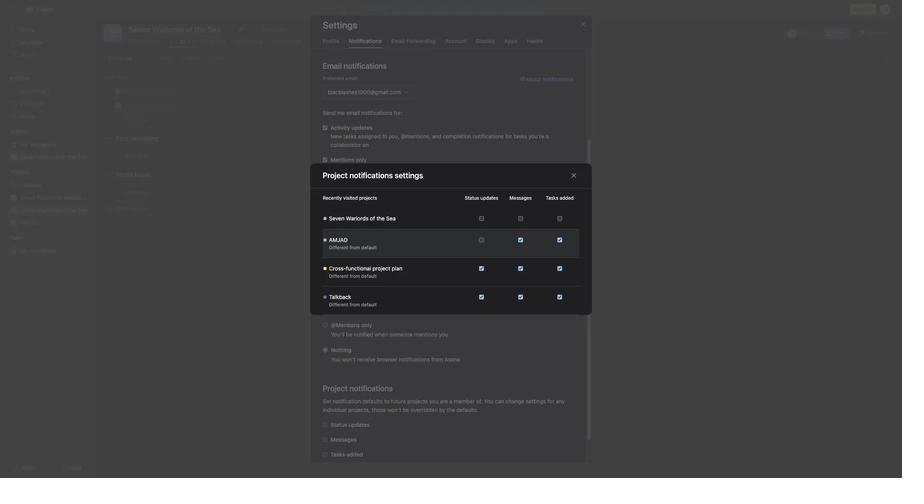 Task type: locate. For each thing, give the bounding box(es) containing it.
0 horizontal spatial cross-
[[20, 194, 37, 201]]

you down notifications settings
[[389, 189, 398, 195]]

1 toggle notify about task creations checkbox from the top
[[557, 216, 562, 221]]

notifications settings
[[350, 171, 423, 180]]

email up browser notifications
[[354, 235, 366, 241]]

a inside the activity updates new tasks assigned to you, @mentions, and completion notifications for tasks you're a collaborator on
[[546, 133, 549, 140]]

team button
[[0, 234, 23, 242]]

collapse task list for this section image for world news
[[106, 172, 112, 178]]

row containing tb
[[94, 84, 902, 99]]

on right comment in the left of the page
[[438, 297, 444, 304]]

completed image
[[113, 101, 123, 110]]

for:
[[394, 110, 402, 116]]

collapse task list for this section image left world
[[106, 172, 112, 178]]

1 seven warlords of the sea link from the top
[[5, 151, 89, 164]]

0 horizontal spatial task
[[123, 56, 132, 61]]

task updates you'll be notified when there's a comment on a task you're following, you're assigned a task, or you're added as a collaborator to a task
[[331, 288, 570, 313]]

1 vertical spatial different
[[329, 273, 348, 279]]

1 add task… row from the top
[[94, 112, 902, 127]]

cross-functional project plan inside projects element
[[20, 194, 94, 201]]

email inside email forwarding button
[[391, 38, 405, 44]]

files link
[[437, 37, 455, 46]]

toggle notify about task creations checkbox for amjad
[[557, 238, 562, 242]]

me
[[337, 110, 345, 116], [337, 273, 345, 280]]

1 horizontal spatial cross-functional project plan
[[329, 265, 403, 272]]

0 horizontal spatial status updates
[[331, 422, 370, 428]]

2 me from the top
[[337, 273, 345, 280]]

assigned inside the activity updates new tasks assigned to you, @mentions, and completion notifications for tasks you're a collaborator on
[[358, 133, 381, 140]]

amjad up browser notifications
[[329, 236, 348, 243]]

new down activity
[[331, 133, 342, 140]]

0 horizontal spatial talkback
[[20, 182, 43, 189]]

insights button
[[0, 74, 30, 82]]

for left you're
[[505, 133, 512, 140]]

2 vertical spatial seven warlords of the sea
[[329, 215, 396, 222]]

project notifications
[[323, 384, 393, 393]]

assign hq locations cell
[[94, 98, 345, 113]]

my inside teams element
[[20, 248, 28, 254]]

0 vertical spatial added
[[560, 195, 574, 201]]

individual
[[323, 407, 347, 414]]

0 vertical spatial different
[[329, 245, 348, 251]]

different from default for cross-functional project plan
[[329, 273, 377, 279]]

task… for news
[[137, 189, 152, 195]]

to inside the activity updates new tasks assigned to you, @mentions, and completion notifications for tasks you're a collaborator on
[[382, 133, 387, 140]]

browser right receive
[[377, 356, 397, 363]]

1 different from default from the top
[[329, 245, 377, 251]]

you, for @mentions,
[[389, 133, 399, 140]]

messages
[[402, 38, 428, 45], [510, 195, 532, 201], [331, 437, 357, 443]]

browser
[[346, 273, 367, 280], [377, 356, 397, 363]]

cross-functional project plan up the send me browser notifications for…
[[329, 265, 403, 272]]

status updates right dates
[[465, 195, 498, 201]]

projects inside weekly reports status updates on projects in your portfolios
[[378, 212, 399, 219]]

updates
[[352, 124, 373, 131], [480, 195, 498, 201], [348, 212, 369, 219], [344, 288, 365, 294], [349, 422, 370, 428]]

1 vertical spatial project
[[373, 265, 390, 272]]

row
[[94, 70, 902, 84], [103, 84, 893, 85], [94, 84, 902, 99], [94, 98, 902, 113]]

my workspace
[[20, 141, 57, 148], [20, 248, 57, 254]]

4 toggle notify about messages checkbox from the top
[[518, 295, 523, 299]]

task…
[[137, 116, 152, 123], [137, 152, 152, 159], [137, 189, 152, 195]]

1 horizontal spatial projects
[[378, 212, 399, 219]]

2 vertical spatial projects
[[407, 398, 428, 405]]

summaries
[[345, 180, 373, 187]]

3 add task… button from the top
[[125, 188, 152, 197]]

2 default from the top
[[361, 273, 377, 279]]

task… down assign hq locations text box
[[137, 116, 152, 123]]

0 vertical spatial on
[[362, 142, 369, 148]]

send up you'll
[[323, 273, 336, 280]]

2 add task… from the top
[[125, 152, 152, 159]]

from left 'asana'
[[431, 356, 443, 363]]

add inside 'button'
[[333, 235, 342, 241]]

1 horizontal spatial task
[[420, 306, 431, 313]]

my up inbox
[[20, 39, 28, 46]]

2 vertical spatial add task… button
[[125, 188, 152, 197]]

1 horizontal spatial browser
[[377, 356, 397, 363]]

be down future
[[403, 407, 409, 414]]

assigned inside daily summaries new tasks assigned to you and upcoming due dates
[[358, 189, 381, 195]]

add task… row
[[94, 112, 902, 127], [94, 148, 902, 163], [94, 185, 902, 200]]

2 horizontal spatial and
[[446, 165, 455, 172]]

you'll
[[331, 297, 345, 304]]

sea
[[78, 154, 87, 160], [78, 207, 87, 214], [386, 215, 396, 222]]

status updates down projects,
[[331, 422, 370, 428]]

and right messages,
[[446, 165, 455, 172]]

of up talkback link at the left of page
[[61, 154, 66, 160]]

to left @mentions,
[[382, 133, 387, 140]]

0 horizontal spatial projects
[[359, 195, 377, 201]]

different from default for talkback
[[329, 302, 377, 308]]

be right you'll
[[346, 297, 352, 304]]

my for my workspace "link" inside teams element
[[20, 248, 28, 254]]

and inside mentions only new tasks assigned to you, direct messages, and @mentions
[[446, 165, 455, 172]]

3 task… from the top
[[137, 189, 152, 195]]

seven
[[20, 154, 36, 160], [20, 207, 36, 214], [329, 215, 344, 222]]

toggle notify about task creations checkbox right remove
[[557, 238, 562, 242]]

daily summaries new tasks assigned to you and upcoming due dates
[[331, 180, 462, 195]]

remove
[[539, 235, 557, 241]]

seven inside starred element
[[20, 154, 36, 160]]

my workspace link down goals "link"
[[5, 138, 89, 151]]

toggle notify about task creations checkbox for seven warlords of the sea
[[557, 216, 562, 221]]

seven down weekly at the top
[[329, 215, 344, 222]]

on inside weekly reports status updates on projects in your portfolios
[[370, 212, 377, 219]]

email up activity
[[346, 110, 360, 116]]

when for someone
[[375, 331, 388, 338]]

2 vertical spatial be
[[403, 407, 409, 414]]

updates inside project notifications settings dialog
[[480, 195, 498, 201]]

projects button
[[0, 168, 31, 176]]

1 workspace from the top
[[29, 141, 57, 148]]

the right by
[[447, 407, 455, 414]]

0 vertical spatial collapse task list for this section image
[[106, 135, 112, 142]]

you're
[[462, 297, 478, 304], [505, 297, 521, 304], [331, 306, 347, 313]]

my for my tasks link
[[20, 39, 28, 46]]

tasks down activity
[[343, 133, 357, 140]]

add task… down post recruiting button
[[125, 152, 152, 159]]

1 my from the top
[[20, 39, 28, 46]]

to inside task updates you'll be notified when there's a comment on a task you're following, you're assigned a task, or you're added as a collaborator to a task
[[409, 306, 414, 313]]

assigned
[[358, 133, 381, 140], [358, 165, 381, 172], [358, 189, 381, 195], [522, 297, 545, 304]]

seven warlords of the sea link up talkback link at the left of page
[[5, 151, 89, 164]]

recently
[[323, 195, 342, 201]]

a inside set notification defaults to future projects you are a member of. you can change settings for any individual projects, those won't be overridden by the defaults.
[[449, 398, 452, 405]]

notifications right about at the right of the page
[[542, 76, 574, 83]]

to down comment in the left of the page
[[409, 306, 414, 313]]

tasks down "mentions"
[[343, 165, 357, 172]]

notified down @mentions
[[354, 331, 373, 338]]

0 vertical spatial for
[[505, 133, 512, 140]]

comment
[[413, 297, 436, 304]]

different from default down "add new email"
[[329, 245, 377, 251]]

2 when from the top
[[375, 331, 388, 338]]

receive
[[357, 356, 375, 363]]

for…
[[401, 273, 412, 280]]

1 when from the top
[[375, 297, 388, 304]]

amjad inside projects element
[[20, 219, 39, 226]]

seven warlords of the sea
[[20, 154, 87, 160], [20, 207, 87, 214], [329, 215, 396, 222]]

different from default
[[329, 245, 377, 251], [329, 273, 377, 279], [329, 302, 377, 308]]

share button
[[823, 28, 849, 39]]

1 vertical spatial be
[[346, 331, 352, 338]]

2 my workspace from the top
[[20, 248, 57, 254]]

0 vertical spatial notified
[[354, 297, 373, 304]]

1 toggle notify about status updates checkbox from the top
[[479, 238, 484, 242]]

activity updates new tasks assigned to you, @mentions, and completion notifications for tasks you're a collaborator on
[[331, 124, 549, 148]]

notified
[[354, 297, 373, 304], [354, 331, 373, 338]]

2 horizontal spatial you
[[439, 331, 448, 338]]

my inside global element
[[20, 39, 28, 46]]

when
[[375, 297, 388, 304], [375, 331, 388, 338]]

you right mentions
[[439, 331, 448, 338]]

a right are
[[449, 398, 452, 405]]

0 vertical spatial tasks added
[[546, 195, 574, 201]]

toggle notify about task creations checkbox down remove email button
[[557, 266, 562, 271]]

hacks
[[527, 38, 543, 44]]

0 vertical spatial project
[[64, 194, 82, 201]]

Toggle notify about messages checkbox
[[518, 216, 523, 221], [518, 238, 523, 242], [518, 266, 523, 271], [518, 295, 523, 299]]

my workspace down the starred
[[20, 141, 57, 148]]

seven warlords of the sea inside projects element
[[20, 207, 87, 214]]

1 add task… button from the top
[[125, 115, 152, 124]]

task for task name
[[105, 74, 115, 80]]

add down weekly at the top
[[333, 235, 342, 241]]

status right dates
[[465, 195, 479, 201]]

preferred email
[[323, 76, 358, 81]]

board link
[[204, 37, 226, 46]]

0 vertical spatial task…
[[137, 116, 152, 123]]

add inside header untitled section tree grid
[[125, 116, 135, 123]]

3 default from the top
[[361, 302, 377, 308]]

projects
[[359, 195, 377, 201], [378, 212, 399, 219], [407, 398, 428, 405]]

0 horizontal spatial functional
[[37, 194, 62, 201]]

1 vertical spatial of
[[61, 207, 66, 214]]

email left forwarding
[[391, 38, 405, 44]]

1 horizontal spatial tasks
[[546, 195, 558, 201]]

project inside dialog
[[373, 265, 390, 272]]

1 me from the top
[[337, 110, 345, 116]]

0 vertical spatial add task… button
[[125, 115, 152, 124]]

only down as
[[361, 322, 372, 329]]

2 vertical spatial you
[[429, 398, 439, 405]]

2 collapse task list for this section image from the top
[[106, 172, 112, 178]]

2 send from the top
[[323, 273, 336, 280]]

0 vertical spatial tasks
[[546, 195, 558, 201]]

0 vertical spatial when
[[375, 297, 388, 304]]

1 horizontal spatial you're
[[462, 297, 478, 304]]

1 vertical spatial tasks
[[331, 451, 345, 458]]

0 horizontal spatial collaborator
[[331, 142, 361, 148]]

toggle notify about task creations checkbox for talkback
[[557, 295, 562, 299]]

functional
[[37, 194, 62, 201], [346, 265, 371, 272]]

2 vertical spatial task…
[[137, 189, 152, 195]]

2 vertical spatial status
[[331, 422, 347, 428]]

toggle notify about task creations checkbox for cross-functional project plan
[[557, 266, 562, 271]]

2 toggle notify about task creations checkbox from the top
[[557, 238, 562, 242]]

notifications
[[542, 76, 574, 83], [361, 110, 392, 116], [473, 133, 504, 140], [368, 273, 399, 280], [399, 356, 430, 363]]

toggle notify about status updates checkbox for cross-functional project plan
[[479, 266, 484, 271]]

from down browser notifications
[[350, 273, 360, 279]]

a left task,
[[546, 297, 549, 304]]

only for mentions only
[[356, 156, 367, 163]]

calendar
[[279, 38, 302, 45]]

from for cross-functional project plan
[[350, 273, 360, 279]]

my workspace link inside starred element
[[5, 138, 89, 151]]

amjad up the team
[[20, 219, 39, 226]]

0 vertical spatial be
[[346, 297, 352, 304]]

different for amjad
[[329, 245, 348, 251]]

add task… button
[[125, 115, 152, 124], [125, 152, 152, 160], [125, 188, 152, 197]]

1 my workspace link from the top
[[5, 138, 89, 151]]

toggle notify about status updates checkbox for talkback
[[479, 295, 484, 299]]

1 vertical spatial different from default
[[329, 273, 377, 279]]

projects for to
[[407, 398, 428, 405]]

send for send me browser notifications for…
[[323, 273, 336, 280]]

assigned inside mentions only new tasks assigned to you, direct messages, and @mentions
[[358, 165, 381, 172]]

2 task… from the top
[[137, 152, 152, 159]]

nothing you won't receive browser notifications from asana
[[331, 347, 460, 363]]

Recruiting top Pirates text field
[[123, 87, 182, 95]]

workspace inside teams element
[[29, 248, 57, 254]]

tasks added inside project notifications settings dialog
[[546, 195, 574, 201]]

3 toggle notify about messages checkbox from the top
[[518, 266, 523, 271]]

different up @mentions
[[329, 302, 348, 308]]

from down "add new email"
[[350, 245, 360, 251]]

warlords
[[37, 154, 60, 160], [37, 207, 60, 214], [346, 215, 368, 222]]

tb
[[789, 30, 795, 36], [349, 88, 356, 94]]

3 add task… row from the top
[[94, 185, 902, 200]]

account
[[445, 38, 467, 44]]

different from default up @mentions
[[329, 302, 377, 308]]

task… for recruiting
[[137, 152, 152, 159]]

0 vertical spatial task
[[123, 56, 132, 61]]

updates down 'send me email notifications for:'
[[352, 124, 373, 131]]

files
[[443, 38, 455, 45]]

0 vertical spatial task
[[105, 74, 115, 80]]

1 vertical spatial browser
[[377, 356, 397, 363]]

2 add task… button from the top
[[125, 152, 152, 160]]

new inside the activity updates new tasks assigned to you, @mentions, and completion notifications for tasks you're a collaborator on
[[331, 133, 342, 140]]

task down comment in the left of the page
[[420, 306, 431, 313]]

projects inside set notification defaults to future projects you are a member of. you can change settings for any individual projects, those won't be overridden by the defaults.
[[407, 398, 428, 405]]

0 horizontal spatial plan
[[83, 194, 94, 201]]

reporting
[[20, 88, 45, 95]]

assigned for only
[[358, 165, 381, 172]]

my inside starred element
[[20, 141, 28, 148]]

the down cross-functional project plan link
[[68, 207, 76, 214]]

added inside project notifications settings dialog
[[560, 195, 574, 201]]

add task… button for recruiting
[[125, 152, 152, 160]]

task
[[105, 74, 115, 80], [331, 288, 343, 294]]

4 toggle notify about task creations checkbox from the top
[[557, 295, 562, 299]]

seven up amjad link
[[20, 207, 36, 214]]

to for only
[[382, 165, 387, 172]]

3 my from the top
[[20, 248, 28, 254]]

me up activity
[[337, 110, 345, 116]]

different up you'll
[[329, 273, 348, 279]]

1 vertical spatial seven warlords of the sea link
[[5, 204, 89, 217]]

be for you'll
[[346, 331, 352, 338]]

to down notifications settings
[[382, 189, 387, 195]]

0 horizontal spatial amjad
[[20, 219, 39, 226]]

0 vertical spatial different from default
[[329, 245, 377, 251]]

task
[[123, 56, 132, 61], [450, 297, 461, 304], [420, 306, 431, 313]]

0 vertical spatial functional
[[37, 194, 62, 201]]

cross- inside projects element
[[20, 194, 37, 201]]

updates down reports
[[348, 212, 369, 219]]

task inside task updates you'll be notified when there's a comment on a task you're following, you're assigned a task, or you're added as a collaborator to a task
[[331, 288, 343, 294]]

of inside projects element
[[61, 207, 66, 214]]

different for cross-functional project plan
[[329, 273, 348, 279]]

1 default from the top
[[361, 245, 377, 251]]

talkback up @mentions
[[329, 294, 351, 300]]

new down daily at the left top of page
[[331, 189, 342, 195]]

different from default down browser notifications
[[329, 273, 377, 279]]

2 vertical spatial add task…
[[125, 189, 152, 195]]

1 vertical spatial projects
[[378, 212, 399, 219]]

you for are
[[429, 398, 439, 405]]

1 toggle notify about messages checkbox from the top
[[518, 216, 523, 221]]

Toggle notify about status updates checkbox
[[479, 238, 484, 242], [479, 266, 484, 271]]

2 toggle notify about status updates checkbox from the top
[[479, 266, 484, 271]]

2 different from the top
[[329, 273, 348, 279]]

collaborator down the there's
[[377, 306, 408, 313]]

projects up overridden
[[407, 398, 428, 405]]

add task…
[[125, 116, 152, 123], [125, 152, 152, 159], [125, 189, 152, 195]]

add left "section"
[[116, 205, 127, 212]]

1 vertical spatial add task…
[[125, 152, 152, 159]]

when left someone on the left bottom of page
[[375, 331, 388, 338]]

0 horizontal spatial task
[[105, 74, 115, 80]]

0 vertical spatial tb
[[789, 30, 795, 36]]

you're down you'll
[[331, 306, 347, 313]]

you, left @mentions,
[[389, 133, 399, 140]]

1 horizontal spatial amjad
[[329, 236, 348, 243]]

you inside daily summaries new tasks assigned to you and upcoming due dates
[[389, 189, 398, 195]]

toggle notify about task creations checkbox up the remove email
[[557, 216, 562, 221]]

1 vertical spatial seven warlords of the sea
[[20, 207, 87, 214]]

1 different from the top
[[329, 245, 348, 251]]

3 add task… from the top
[[125, 189, 152, 195]]

warlords down cross-functional project plan link
[[37, 207, 60, 214]]

add task… row for post recruiting
[[94, 148, 902, 163]]

be inside @mentions only you'll be notified when someone mentions you
[[346, 331, 352, 338]]

1 horizontal spatial messages
[[402, 38, 428, 45]]

tasks down home
[[29, 39, 43, 46]]

when for there's
[[375, 297, 388, 304]]

0 horizontal spatial on
[[362, 142, 369, 148]]

only
[[356, 156, 367, 163], [361, 322, 372, 329]]

remove from starred image
[[238, 26, 244, 32]]

assigned for summaries
[[358, 189, 381, 195]]

2 horizontal spatial on
[[438, 297, 444, 304]]

warlords down reports
[[346, 215, 368, 222]]

projects for updates
[[378, 212, 399, 219]]

1 vertical spatial notified
[[354, 331, 373, 338]]

1 horizontal spatial and
[[432, 133, 442, 140]]

1 vertical spatial added
[[348, 306, 364, 313]]

0 vertical spatial toggle notify about status updates checkbox
[[479, 238, 484, 242]]

2 workspace from the top
[[29, 248, 57, 254]]

2 vertical spatial add task… row
[[94, 185, 902, 200]]

for left any
[[547, 398, 554, 405]]

collapse task list for this section image
[[106, 135, 112, 142], [106, 172, 112, 178]]

talkback inside project notifications settings dialog
[[329, 294, 351, 300]]

1 my workspace from the top
[[20, 141, 57, 148]]

1 vertical spatial me
[[337, 273, 345, 280]]

0 vertical spatial my workspace link
[[5, 138, 89, 151]]

the inside projects element
[[68, 207, 76, 214]]

1 send from the top
[[323, 110, 336, 116]]

project down talkback link at the left of page
[[64, 194, 82, 201]]

my workspace link inside teams element
[[5, 245, 89, 257]]

news
[[134, 171, 151, 178]]

1 vertical spatial workspace
[[29, 248, 57, 254]]

task up name
[[123, 56, 132, 61]]

different down add new email 'button'
[[329, 245, 348, 251]]

1 vertical spatial talkback
[[329, 294, 351, 300]]

the left in
[[377, 215, 385, 222]]

my workspace link
[[5, 138, 89, 151], [5, 245, 89, 257]]

2 vertical spatial and
[[399, 189, 409, 195]]

me for browser
[[337, 273, 345, 280]]

my workspace link down amjad link
[[5, 245, 89, 257]]

notified inside @mentions only you'll be notified when someone mentions you
[[354, 331, 373, 338]]

recruiting top pirates cell
[[94, 84, 345, 99]]

0 vertical spatial collaborator
[[331, 142, 361, 148]]

1 vertical spatial on
[[370, 212, 377, 219]]

you, left direct at top left
[[389, 165, 399, 172]]

on inside the activity updates new tasks assigned to you, @mentions, and completion notifications for tasks you're a collaborator on
[[362, 142, 369, 148]]

talkback
[[20, 182, 43, 189], [329, 294, 351, 300]]

profile
[[323, 38, 339, 44]]

only inside @mentions only you'll be notified when someone mentions you
[[361, 322, 372, 329]]

someone
[[390, 331, 413, 338]]

1 vertical spatial messages
[[510, 195, 532, 201]]

the up talkback link at the left of page
[[68, 154, 76, 160]]

only inside mentions only new tasks assigned to you, direct messages, and @mentions
[[356, 156, 367, 163]]

notifications button
[[349, 38, 382, 48]]

my down the starred
[[20, 141, 28, 148]]

0 vertical spatial status updates
[[465, 195, 498, 201]]

notifications left the 'for…'
[[368, 273, 399, 280]]

Toggle notify about task creations checkbox
[[557, 216, 562, 221], [557, 238, 562, 242], [557, 266, 562, 271], [557, 295, 562, 299]]

0 horizontal spatial and
[[399, 189, 409, 195]]

default down browser notifications
[[361, 273, 377, 279]]

to for updates
[[382, 133, 387, 140]]

be inside task updates you'll be notified when there's a comment on a task you're following, you're assigned a task, or you're added as a collaborator to a task
[[346, 297, 352, 304]]

2 toggle notify about status updates checkbox from the top
[[479, 295, 484, 299]]

by
[[439, 407, 445, 414]]

new for new tasks assigned to you, @mentions, and completion notifications for tasks you're a collaborator on
[[331, 133, 342, 140]]

notifications right completion
[[473, 133, 504, 140]]

0 vertical spatial status
[[465, 195, 479, 201]]

teams element
[[0, 231, 94, 259]]

Completed checkbox
[[113, 101, 123, 110]]

talkback link
[[5, 179, 89, 192]]

1 vertical spatial tb
[[349, 88, 356, 94]]

add new email
[[333, 235, 366, 241]]

1 horizontal spatial project
[[373, 265, 390, 272]]

1 toggle notify about status updates checkbox from the top
[[479, 216, 484, 221]]

toggle notify about status updates checkbox for seven warlords of the sea
[[479, 216, 484, 221]]

you right of.
[[484, 398, 494, 405]]

1 vertical spatial warlords
[[37, 207, 60, 214]]

warlords up talkback link at the left of page
[[37, 154, 60, 160]]

1 vertical spatial status updates
[[331, 422, 370, 428]]

notifications inside the activity updates new tasks assigned to you, @mentions, and completion notifications for tasks you're a collaborator on
[[473, 133, 504, 140]]

tasks inside mentions only new tasks assigned to you, direct messages, and @mentions
[[343, 165, 357, 172]]

notified for updates
[[354, 297, 373, 304]]

None text field
[[127, 22, 223, 36]]

Toggle notify about status updates checkbox
[[479, 216, 484, 221], [479, 295, 484, 299]]

task left name
[[105, 74, 115, 80]]

invite button
[[7, 461, 41, 475]]

default down the send me browser notifications for…
[[361, 302, 377, 308]]

2 notified from the top
[[354, 331, 373, 338]]

default for amjad
[[361, 245, 377, 251]]

1 vertical spatial my workspace link
[[5, 245, 89, 257]]

2 my from the top
[[20, 141, 28, 148]]

2 different from default from the top
[[329, 273, 377, 279]]

amjad
[[20, 219, 39, 226], [329, 236, 348, 243]]

display button
[[476, 38, 495, 48]]

assigned down 'summaries'
[[358, 189, 381, 195]]

1 horizontal spatial talkback
[[329, 294, 351, 300]]

0 horizontal spatial you
[[331, 356, 340, 363]]

0 vertical spatial and
[[432, 133, 442, 140]]

talkback inside talkback link
[[20, 182, 43, 189]]

seven inside project notifications settings dialog
[[329, 215, 344, 222]]

1 you, from the top
[[389, 133, 399, 140]]

new inside mentions only new tasks assigned to you, direct messages, and @mentions
[[331, 165, 342, 172]]

browser inside nothing you won't receive browser notifications from asana
[[377, 356, 397, 363]]

1 add task… from the top
[[125, 116, 152, 123]]

you
[[331, 356, 340, 363], [484, 398, 494, 405]]

only for @mentions only
[[361, 322, 372, 329]]

add inside "button"
[[113, 56, 122, 61]]

Completed checkbox
[[113, 87, 123, 96]]

you're
[[529, 133, 544, 140]]

2 toggle notify about messages checkbox from the top
[[518, 238, 523, 242]]

1 task… from the top
[[137, 116, 152, 123]]

status inside project notifications settings dialog
[[465, 195, 479, 201]]

workspace down goals "link"
[[29, 141, 57, 148]]

default for cross-functional project plan
[[361, 273, 377, 279]]

tb inside button
[[789, 30, 795, 36]]

0 horizontal spatial tb
[[349, 88, 356, 94]]

0 horizontal spatial email
[[354, 235, 366, 241]]

notifications down mentions
[[399, 356, 430, 363]]

1 vertical spatial default
[[361, 273, 377, 279]]

email down email notifications
[[345, 76, 358, 81]]

0 vertical spatial you
[[331, 356, 340, 363]]

from left as
[[350, 302, 360, 308]]

add task… down assign hq locations text box
[[125, 116, 152, 123]]

be for you'll
[[346, 297, 352, 304]]

notifications
[[349, 38, 382, 44]]

cross- up the send me browser notifications for…
[[329, 265, 346, 272]]

cross-functional project plan
[[20, 194, 94, 201], [329, 265, 403, 272]]

when inside @mentions only you'll be notified when someone mentions you
[[375, 331, 388, 338]]

insights element
[[0, 71, 94, 124]]

account button
[[445, 38, 467, 48]]

weekly reports status updates on projects in your portfolios
[[331, 203, 443, 219]]

1 vertical spatial you
[[439, 331, 448, 338]]

send for send me email notifications for:
[[323, 110, 336, 116]]

collapse task list for this section image left post
[[106, 135, 112, 142]]

invite
[[22, 465, 36, 471]]

@mentions
[[331, 322, 360, 329]]

add up add section button on the top left of the page
[[125, 189, 135, 195]]

1 collapse task list for this section image from the top
[[106, 135, 112, 142]]

3 toggle notify about task creations checkbox from the top
[[557, 266, 562, 271]]

tyler black
[[359, 88, 383, 94]]

new for new tasks assigned to you and upcoming due dates
[[331, 189, 342, 195]]

1 vertical spatial for
[[547, 398, 554, 405]]

2 horizontal spatial task
[[450, 297, 461, 304]]

email
[[391, 38, 405, 44], [354, 235, 366, 241], [558, 235, 570, 241]]

new inside daily summaries new tasks assigned to you and upcoming due dates
[[331, 189, 342, 195]]

3 different from default from the top
[[329, 302, 377, 308]]

1 notified from the top
[[354, 297, 373, 304]]

0 horizontal spatial messages
[[331, 437, 357, 443]]

cross-functional project plan down talkback link at the left of page
[[20, 194, 94, 201]]

tasks for daily summaries new tasks assigned to you and upcoming due dates
[[343, 189, 357, 195]]

you down nothing
[[331, 356, 340, 363]]

a right as
[[373, 306, 376, 313]]

project up the send me browser notifications for…
[[373, 265, 390, 272]]

3 different from the top
[[329, 302, 348, 308]]

1 vertical spatial sea
[[78, 207, 87, 214]]

2 you, from the top
[[389, 165, 399, 172]]

1 vertical spatial add task… row
[[94, 148, 902, 163]]

you inside set notification defaults to future projects you are a member of. you can change settings for any individual projects, those won't be overridden by the defaults.
[[429, 398, 439, 405]]

starred
[[9, 128, 29, 135]]

close this dialog image
[[571, 173, 577, 179]]

to inside mentions only new tasks assigned to you, direct messages, and @mentions
[[382, 165, 387, 172]]

2 vertical spatial seven
[[329, 215, 344, 222]]

close image
[[580, 21, 586, 27]]

you're right following, at right
[[505, 297, 521, 304]]

2 my workspace link from the top
[[5, 245, 89, 257]]

1 vertical spatial seven
[[20, 207, 36, 214]]

me for email
[[337, 110, 345, 116]]

1 vertical spatial toggle notify about status updates checkbox
[[479, 266, 484, 271]]

the
[[68, 154, 76, 160], [68, 207, 76, 214], [377, 215, 385, 222], [447, 407, 455, 414]]

2 add task… row from the top
[[94, 148, 902, 163]]

updates inside the activity updates new tasks assigned to you, @mentions, and completion notifications for tasks you're a collaborator on
[[352, 124, 373, 131]]



Task type: vqa. For each thing, say whether or not it's contained in the screenshot.
middle projects
yes



Task type: describe. For each thing, give the bounding box(es) containing it.
add task
[[113, 56, 132, 61]]

task for task updates you'll be notified when there's a comment on a task you're following, you're assigned a task, or you're added as a collaborator to a task
[[331, 288, 343, 294]]

your
[[406, 212, 417, 219]]

overview link
[[130, 37, 160, 46]]

hide sidebar image
[[10, 6, 16, 13]]

header untitled section tree grid
[[94, 84, 902, 127]]

goals
[[20, 113, 35, 120]]

amjad inside project notifications settings dialog
[[329, 236, 348, 243]]

you, for direct
[[389, 165, 399, 172]]

assigned for updates
[[358, 133, 381, 140]]

my workspace inside teams element
[[20, 248, 57, 254]]

name
[[116, 74, 128, 80]]

apps button
[[504, 38, 518, 48]]

from inside nothing you won't receive browser notifications from asana
[[431, 356, 443, 363]]

upcoming
[[410, 189, 435, 195]]

my tasks
[[20, 39, 43, 46]]

a right comment in the left of the page
[[446, 297, 449, 304]]

defaults.
[[457, 407, 478, 414]]

mentions
[[414, 331, 437, 338]]

gantt
[[471, 38, 485, 45]]

add task… button inside header untitled section tree grid
[[125, 115, 152, 124]]

my tasks link
[[5, 36, 89, 49]]

new for new tasks assigned to you, direct messages, and @mentions
[[331, 165, 342, 172]]

overridden
[[411, 407, 438, 414]]

0 horizontal spatial tasks added
[[331, 451, 363, 458]]

post recruiting button
[[116, 131, 158, 146]]

home
[[20, 27, 35, 33]]

notifications inside nothing you won't receive browser notifications from asana
[[399, 356, 430, 363]]

assigned inside task updates you'll be notified when there's a comment on a task you're following, you're assigned a task, or you're added as a collaborator to a task
[[522, 297, 545, 304]]

seven warlords of the sea inside project notifications settings dialog
[[329, 215, 396, 222]]

messages,
[[417, 165, 444, 172]]

cross- inside project notifications settings dialog
[[329, 265, 346, 272]]

new inside add new email 'button'
[[343, 235, 353, 241]]

toggle notify about messages checkbox for cross-functional project plan
[[518, 266, 523, 271]]

my for my workspace "link" within starred element
[[20, 141, 28, 148]]

amjad link
[[5, 217, 89, 229]]

hacks button
[[527, 38, 543, 48]]

toggle notify about messages checkbox for seven warlords of the sea
[[518, 216, 523, 221]]

the inside set notification defaults to future projects you are a member of. you can change settings for any individual projects, those won't be overridden by the defaults.
[[447, 407, 455, 414]]

email notifications
[[323, 61, 387, 70]]

goals link
[[5, 110, 89, 123]]

remove email button
[[535, 233, 574, 244]]

set
[[323, 398, 331, 405]]

email inside remove email button
[[558, 235, 570, 241]]

email inside add new email 'button'
[[354, 235, 366, 241]]

messages inside project notifications settings dialog
[[510, 195, 532, 201]]

functional inside project notifications settings dialog
[[346, 265, 371, 272]]

browser notifications
[[323, 257, 397, 266]]

add section button
[[103, 201, 154, 215]]

row containing task name
[[94, 70, 902, 84]]

post
[[116, 135, 129, 142]]

about
[[526, 76, 541, 83]]

projects,
[[348, 407, 370, 414]]

0 horizontal spatial tasks
[[331, 451, 345, 458]]

send me browser notifications for…
[[323, 273, 412, 280]]

plan inside projects element
[[83, 194, 94, 201]]

dates
[[448, 189, 462, 195]]

completed image
[[113, 87, 123, 96]]

team
[[9, 234, 23, 241]]

from for talkback
[[350, 302, 360, 308]]

as
[[366, 306, 371, 313]]

tasks for mentions only new tasks assigned to you, direct messages, and @mentions
[[343, 165, 357, 172]]

and inside the activity updates new tasks assigned to you, @mentions, and completion notifications for tasks you're a collaborator on
[[432, 133, 442, 140]]

1 vertical spatial email
[[346, 110, 360, 116]]

asana
[[445, 356, 460, 363]]

global element
[[0, 19, 94, 66]]

warlords inside starred element
[[37, 154, 60, 160]]

following,
[[479, 297, 504, 304]]

tasks inside project notifications settings dialog
[[546, 195, 558, 201]]

updates down projects,
[[349, 422, 370, 428]]

2 horizontal spatial you're
[[505, 297, 521, 304]]

member
[[454, 398, 475, 405]]

0 horizontal spatial project
[[64, 194, 82, 201]]

2 vertical spatial added
[[347, 451, 363, 458]]

upgrade
[[854, 6, 873, 12]]

for inside the activity updates new tasks assigned to you, @mentions, and completion notifications for tasks you're a collaborator on
[[505, 133, 512, 140]]

add task… button for news
[[125, 188, 152, 197]]

dashboard
[[358, 38, 386, 45]]

functional inside projects element
[[37, 194, 62, 201]]

task inside "button"
[[123, 56, 132, 61]]

gantt link
[[465, 37, 485, 46]]

section
[[129, 205, 150, 212]]

add task… for recruiting
[[125, 152, 152, 159]]

tasks for activity updates new tasks assigned to you, @mentions, and completion notifications for tasks you're a collaborator on
[[343, 133, 357, 140]]

add task… for news
[[125, 189, 152, 195]]

won't
[[387, 407, 401, 414]]

insights
[[9, 75, 30, 81]]

projects element
[[0, 165, 94, 231]]

from for amjad
[[350, 245, 360, 251]]

reports
[[351, 203, 370, 210]]

activity
[[331, 124, 350, 131]]

sea inside starred element
[[78, 154, 87, 160]]

collaborator inside task updates you'll be notified when there's a comment on a task you're following, you're assigned a task, or you're added as a collaborator to a task
[[377, 306, 408, 313]]

add task… row for world news
[[94, 185, 902, 200]]

tb inside header untitled section tree grid
[[349, 88, 356, 94]]

warlords inside project notifications settings dialog
[[346, 215, 368, 222]]

sea inside projects element
[[78, 207, 87, 214]]

assignee
[[348, 74, 368, 80]]

list
[[176, 38, 185, 45]]

toggle notify about messages checkbox for amjad
[[518, 238, 523, 242]]

a down comment in the left of the page
[[416, 306, 419, 313]]

seven warlords of the sea inside starred element
[[20, 154, 87, 160]]

a right the there's
[[408, 297, 411, 304]]

collapse task list for this section image for post recruiting
[[106, 135, 112, 142]]

on inside task updates you'll be notified when there's a comment on a task you're following, you're assigned a task, or you're added as a collaborator to a task
[[438, 297, 444, 304]]

to inside set notification defaults to future projects you are a member of. you can change settings for any individual projects, those won't be overridden by the defaults.
[[384, 398, 389, 405]]

toggle notify about status updates checkbox for amjad
[[479, 238, 484, 242]]

notified for only
[[354, 331, 373, 338]]

status updates inside project notifications settings dialog
[[465, 195, 498, 201]]

tasks left you're
[[514, 133, 527, 140]]

seven warlords of the sea link inside starred element
[[5, 151, 89, 164]]

2 seven warlords of the sea link from the top
[[5, 204, 89, 217]]

add task… inside header untitled section tree grid
[[125, 116, 152, 123]]

nothing
[[331, 347, 352, 354]]

add inside button
[[116, 205, 127, 212]]

black
[[371, 88, 383, 94]]

status inside weekly reports status updates on projects in your portfolios
[[331, 212, 347, 219]]

world news button
[[116, 168, 151, 182]]

workflow link
[[312, 37, 342, 46]]

about notifications link
[[520, 75, 574, 109]]

portfolios
[[419, 212, 443, 219]]

0 horizontal spatial you're
[[331, 306, 347, 313]]

my workspace inside starred element
[[20, 141, 57, 148]]

you inside nothing you won't receive browser notifications from asana
[[331, 356, 340, 363]]

overview
[[136, 38, 160, 45]]

task… inside header untitled section tree grid
[[137, 116, 152, 123]]

settings
[[323, 20, 357, 31]]

you inside @mentions only you'll be notified when someone mentions you
[[439, 331, 448, 338]]

recently visited projects
[[323, 195, 377, 201]]

board
[[210, 38, 226, 45]]

toggle notify about messages checkbox for talkback
[[518, 295, 523, 299]]

portfolios
[[20, 101, 44, 107]]

projects
[[9, 169, 31, 175]]

due
[[437, 189, 446, 195]]

weekly
[[331, 203, 349, 210]]

home link
[[5, 24, 89, 36]]

default for talkback
[[361, 302, 377, 308]]

0 vertical spatial email
[[345, 76, 358, 81]]

workspace inside starred element
[[29, 141, 57, 148]]

collaborator inside the activity updates new tasks assigned to you, @mentions, and completion notifications for tasks you're a collaborator on
[[331, 142, 361, 148]]

timeline
[[241, 38, 263, 45]]

added inside task updates you'll be notified when there's a comment on a task you're following, you're assigned a task, or you're added as a collaborator to a task
[[348, 306, 364, 313]]

forwarding
[[407, 38, 436, 44]]

be inside set notification defaults to future projects you are a member of. you can change settings for any individual projects, those won't be overridden by the defaults.
[[403, 407, 409, 414]]

of inside starred element
[[61, 154, 66, 160]]

of inside project notifications settings dialog
[[370, 215, 375, 222]]

reporting link
[[5, 85, 89, 98]]

world news
[[116, 171, 151, 178]]

inbox
[[20, 52, 34, 58]]

or
[[564, 297, 570, 304]]

warlords inside projects element
[[37, 207, 60, 214]]

cross-functional project plan inside project notifications settings dialog
[[329, 265, 403, 272]]

world
[[116, 171, 133, 178]]

sea inside project notifications settings dialog
[[386, 215, 396, 222]]

tasks inside global element
[[29, 39, 43, 46]]

0 vertical spatial browser
[[346, 273, 367, 280]]

set notification defaults to future projects you are a member of. you can change settings for any individual projects, those won't be overridden by the defaults.
[[323, 398, 565, 414]]

the inside project notifications settings dialog
[[377, 215, 385, 222]]

cross-functional project plan link
[[5, 192, 94, 204]]

can
[[495, 398, 504, 405]]

add down post recruiting button
[[125, 152, 135, 159]]

Assign HQ locations text field
[[123, 102, 178, 109]]

preferred
[[323, 76, 344, 81]]

projects inside project notifications settings dialog
[[359, 195, 377, 201]]

updates inside weekly reports status updates on projects in your portfolios
[[348, 212, 369, 219]]

and inside daily summaries new tasks assigned to you and upcoming due dates
[[399, 189, 409, 195]]

0 vertical spatial messages
[[402, 38, 428, 45]]

completion
[[443, 133, 471, 140]]

notifications left the for:
[[361, 110, 392, 116]]

project notifications settings dialog
[[310, 163, 592, 315]]

notification
[[333, 398, 361, 405]]

seven inside projects element
[[20, 207, 36, 214]]

2 vertical spatial messages
[[331, 437, 357, 443]]

for inside set notification defaults to future projects you are a member of. you can change settings for any individual projects, those won't be overridden by the defaults.
[[547, 398, 554, 405]]

you inside set notification defaults to future projects you are a member of. you can change settings for any individual projects, those won't be overridden by the defaults.
[[484, 398, 494, 405]]

different from default for amjad
[[329, 245, 377, 251]]

future
[[391, 398, 406, 405]]

post recruiting
[[116, 135, 158, 142]]

updates inside task updates you'll be notified when there's a comment on a task you're following, you're assigned a task, or you're added as a collaborator to a task
[[344, 288, 365, 294]]

list image
[[108, 29, 117, 38]]

to for summaries
[[382, 189, 387, 195]]

mentions only new tasks assigned to you, direct messages, and @mentions
[[331, 156, 485, 172]]

plan inside project notifications settings dialog
[[392, 265, 403, 272]]

project notifications settings
[[323, 171, 423, 180]]

different for talkback
[[329, 302, 348, 308]]

you'll
[[331, 331, 345, 338]]

share
[[833, 30, 846, 36]]

you for and
[[389, 189, 398, 195]]

@mentions,
[[401, 133, 431, 140]]

project
[[323, 171, 348, 180]]

starred element
[[0, 124, 94, 165]]

display
[[476, 38, 495, 44]]

the inside starred element
[[68, 154, 76, 160]]

profile button
[[323, 38, 339, 48]]



